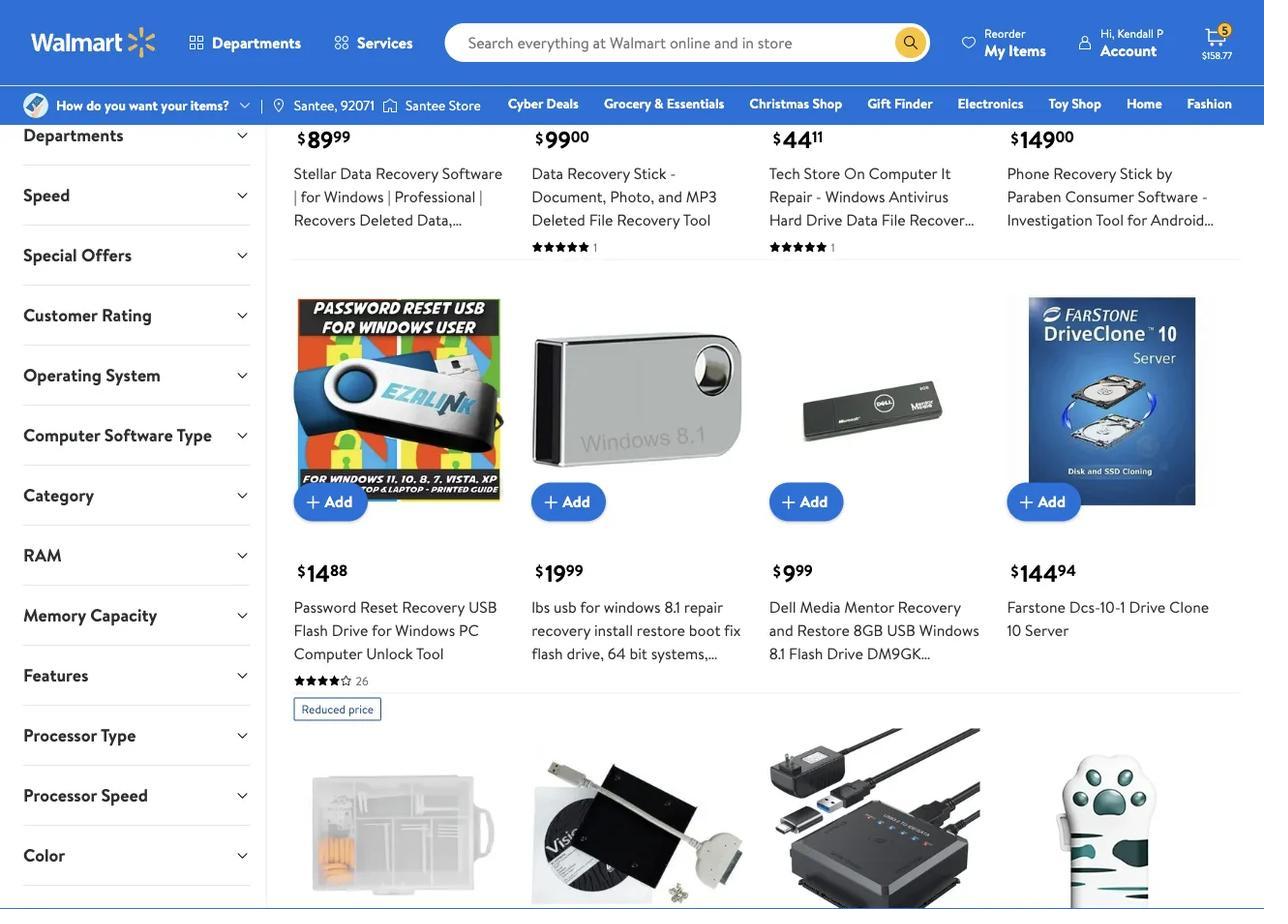 Task type: describe. For each thing, give the bounding box(es) containing it.
password inside password reset recovery usb flash drive for windows pc computer unlock tool
[[294, 596, 356, 617]]

boot
[[916, 255, 949, 277]]

gb
[[690, 665, 706, 687]]

professional
[[395, 186, 476, 207]]

items?
[[190, 96, 229, 115]]

1 0dm9gk from the left
[[770, 665, 833, 687]]

processor speed button
[[8, 766, 266, 825]]

reset inside password reset recovery usb flash drive for windows pc computer unlock tool
[[360, 596, 398, 617]]

$158.77
[[1203, 48, 1233, 61]]

data recovery stick - document, photo, and mp3 deleted file recovery tool
[[532, 162, 717, 230]]

add for tech store on computer it repair - windows antivirus hard drive data file recovery password reset tools utilities drivers live bootable boot usb flash thumb drive flash_drive image at the top right
[[801, 58, 828, 79]]

9
[[783, 557, 796, 589]]

software inside stellar data recovery software | for windows | professional | recovers deleted data, photos, videos, emails etc. | 1 pc 1 year | activation key card
[[442, 162, 503, 184]]

p
[[1157, 25, 1164, 41]]

special offers tab
[[8, 225, 266, 284]]

add to cart image for 89
[[302, 57, 325, 80]]

gift
[[868, 94, 891, 113]]

operating system
[[23, 363, 161, 387]]

mp3
[[686, 186, 717, 207]]

account
[[1101, 39, 1157, 61]]

88
[[330, 560, 348, 581]]

1 left year
[[318, 255, 323, 277]]

deleted inside data recovery stick - document, photo, and mp3 deleted file recovery tool
[[532, 209, 586, 230]]

install
[[594, 619, 633, 640]]

fashion
[[1188, 94, 1233, 113]]

videos,
[[348, 232, 397, 253]]

usb
[[554, 596, 577, 617]]

recovery down photo,
[[617, 209, 680, 230]]

drive,
[[567, 642, 604, 664]]

key
[[438, 255, 462, 277]]

fashion link
[[1179, 93, 1241, 114]]

processor type tab
[[8, 706, 266, 765]]

shop for christmas shop
[[813, 94, 843, 113]]

dm9gk
[[867, 642, 921, 664]]

farstone
[[1007, 596, 1066, 617]]

repair
[[770, 186, 812, 207]]

tool for 14
[[416, 642, 444, 664]]

tools
[[877, 232, 911, 253]]

speed tab
[[8, 165, 266, 224]]

hard
[[770, 209, 803, 230]]

dcs-
[[1070, 596, 1101, 617]]

$ for 89
[[298, 127, 306, 149]]

00 for 149
[[1056, 126, 1075, 148]]

data inside data recovery stick - document, photo, and mp3 deleted file recovery tool
[[532, 162, 564, 184]]

software inside phone recovery stick by paraben consumer software - investigation tool for android phones & tablets
[[1138, 186, 1198, 207]]

computer inside dropdown button
[[23, 423, 100, 447]]

santee, 92071
[[294, 96, 375, 115]]

mentor
[[845, 596, 894, 617]]

data inside stellar data recovery software | for windows | professional | recovers deleted data, photos, videos, emails etc. | 1 pc 1 year | activation key card
[[340, 162, 372, 184]]

1 horizontal spatial departments
[[212, 32, 301, 53]]

recovery inside stellar data recovery software | for windows | professional | recovers deleted data, photos, videos, emails etc. | 1 pc 1 year | activation key card
[[376, 162, 438, 184]]

password inside 'tech store on computer it repair - windows antivirus hard drive data file recovery password reset tools utilities drivers live bootable boot usb flash thumb drive flash_drive'
[[770, 232, 832, 253]]

drive inside farstone dcs-10-1 drive clone 10 server
[[1130, 596, 1166, 617]]

flash inside password reset recovery usb flash drive for windows pc computer unlock tool
[[294, 619, 328, 640]]

pa5080l-
[[770, 689, 837, 710]]

category button
[[8, 465, 266, 524]]

customer
[[23, 303, 97, 327]]

14
[[307, 557, 330, 589]]

speed inside dropdown button
[[23, 183, 70, 207]]

flash_drive
[[896, 279, 974, 300]]

tool for 99
[[683, 209, 711, 230]]

Walmart Site-Wide search field
[[445, 23, 931, 62]]

add button for password reset recovery usb flash drive for windows pc computer unlock tool image
[[294, 482, 368, 521]]

flash inside 'tech store on computer it repair - windows antivirus hard drive data file recovery password reset tools utilities drivers live bootable boot usb flash thumb drive flash_drive'
[[770, 279, 804, 300]]

unlock
[[366, 642, 413, 664]]

grocery
[[604, 94, 651, 113]]

add to cart image for 14
[[302, 490, 325, 513]]

paraben
[[1007, 186, 1062, 207]]

password reset recovery usb flash drive for windows pc computer unlock tool
[[294, 596, 497, 664]]

drive inside password reset recovery usb flash drive for windows pc computer unlock tool
[[332, 619, 368, 640]]

stick for 99
[[634, 162, 667, 184]]

recovery
[[532, 619, 591, 640]]

auto
[[956, 121, 984, 140]]

recovery inside 'tech store on computer it repair - windows antivirus hard drive data file recovery password reset tools utilities drivers live bootable boot usb flash thumb drive flash_drive'
[[910, 209, 973, 230]]

94
[[1058, 560, 1076, 581]]

photo,
[[610, 186, 655, 207]]

| right etc. on the left top of page
[[477, 232, 480, 253]]

2 0r1n9m from the left
[[913, 712, 971, 733]]

g4jhp
[[770, 735, 818, 756]]

computer software type button
[[8, 405, 266, 464]]

drivers
[[770, 255, 818, 277]]

recovers
[[294, 209, 356, 230]]

| right year
[[359, 255, 362, 277]]

systems,
[[651, 642, 708, 664]]

00 for 99
[[571, 126, 590, 148]]

0 vertical spatial cn-
[[837, 665, 865, 687]]

price
[[349, 701, 374, 717]]

computer inside password reset recovery usb flash drive for windows pc computer unlock tool
[[294, 642, 363, 664]]

8.1 inside lbs usb for windows 8.1 repair recovery install restore boot fix flash drive, 64 bit systems, core/pro/enterprise, 16 gb for desktop&laptop - silver
[[665, 596, 681, 617]]

windows
[[604, 596, 661, 617]]

registry link
[[1001, 120, 1068, 141]]

for inside password reset recovery usb flash drive for windows pc computer unlock tool
[[372, 619, 392, 640]]

1 vertical spatial departments button
[[8, 105, 266, 164]]

1 up card
[[483, 232, 488, 253]]

recovery inside password reset recovery usb flash drive for windows pc computer unlock tool
[[402, 596, 465, 617]]

44
[[783, 124, 812, 156]]

$ for 144
[[1011, 561, 1019, 582]]

drive right hard
[[806, 209, 843, 230]]

add button for stellar data recovery software | for windows | professional | recovers deleted data, photos, videos, emails etc. | 1 pc 1 year | activation key card
[[294, 49, 368, 88]]

deleted inside stellar data recovery software | for windows | professional | recovers deleted data, photos, videos, emails etc. | 1 pc 1 year | activation key card
[[359, 209, 413, 230]]

| left professional
[[388, 186, 391, 207]]

10
[[1007, 619, 1022, 640]]

19
[[545, 557, 566, 589]]

memory capacity
[[23, 603, 157, 627]]

| down stellar
[[294, 186, 297, 207]]

special offers button
[[8, 225, 266, 284]]

file inside data recovery stick - document, photo, and mp3 deleted file recovery tool
[[589, 209, 613, 230]]

1 down document,
[[594, 239, 597, 255]]

8gb
[[854, 619, 883, 640]]

processor speed tab
[[8, 766, 266, 825]]

head data recovery set, multiple types hard drive head replacement tool lightweight standard size  for 2.5in 3.5in hdd image
[[294, 728, 505, 909]]

144
[[1021, 557, 1058, 589]]

add for stellar data recovery software | for windows | professional | recovers deleted data, photos, videos, emails etc. | 1 pc 1 year | activation key card
[[325, 58, 353, 79]]

| right professional
[[479, 186, 483, 207]]

auto link
[[947, 120, 993, 141]]

android
[[1151, 209, 1205, 230]]

stellar data recovery software | for windows | professional | recovers deleted data, photos, videos, emails etc. | 1 pc 1 year | activation key card
[[294, 162, 503, 277]]

dell media mentor recovery and restore 8gb usb windows 8.1 flash drive dm9gk 0dm9gk cn-0dm9gk pa5080l-md8u hj6mk r1n9m 0r1n9m cn-0r1n9m g4jhp
[[770, 596, 980, 756]]

document,
[[532, 186, 607, 207]]

christmas shop
[[750, 94, 843, 113]]

$ 89 99
[[298, 124, 351, 156]]

$ for 99
[[536, 127, 543, 149]]

1 inside farstone dcs-10-1 drive clone 10 server
[[1121, 596, 1126, 617]]

photos,
[[294, 232, 345, 253]]

toy
[[1049, 94, 1069, 113]]

add button for dell media mentor recovery and restore 8gb usb windows 8.1 flash drive dm9gk 0dm9gk cn-0dm9gk pa5080l-md8u hj6mk r1n9m 0r1n9m cn-0r1n9m g4jhp image
[[770, 482, 844, 521]]

want
[[129, 96, 158, 115]]

recovery inside dell media mentor recovery and restore 8gb usb windows 8.1 flash drive dm9gk 0dm9gk cn-0dm9gk pa5080l-md8u hj6mk r1n9m 0r1n9m cn-0r1n9m g4jhp
[[898, 596, 961, 617]]

add to cart image up 19
[[539, 490, 563, 513]]

gift finder
[[868, 94, 933, 113]]

 image for santee store
[[382, 96, 398, 115]]

color
[[23, 843, 65, 867]]

features
[[23, 663, 88, 687]]

lbs usb for windows 8.1 repair recovery install restore boot fix flash drive, 64 bit systems, core/pro/enterprise, 16 gb for desktop&laptop - silver image
[[532, 295, 742, 506]]

99 down the deals
[[545, 124, 571, 156]]

- inside data recovery stick - document, photo, and mp3 deleted file recovery tool
[[670, 162, 676, 184]]

usb 3.0 to ide & sata converter eyoold external hard drive adapter kit with one-click backup for 2.5"/3.5" ssd hdd image
[[770, 728, 980, 909]]

year
[[327, 255, 355, 277]]

ram button
[[8, 525, 266, 584]]

flash
[[532, 642, 563, 664]]

 image for santee, 92071
[[271, 98, 286, 113]]

etc.
[[447, 232, 473, 253]]

rating
[[102, 303, 152, 327]]

$ for 9
[[773, 561, 781, 582]]

add to cart image right my
[[1015, 57, 1038, 80]]

and inside data recovery stick - document, photo, and mp3 deleted file recovery tool
[[658, 186, 683, 207]]

search icon image
[[903, 35, 919, 50]]

hi, kendall p account
[[1101, 25, 1164, 61]]

restore
[[637, 619, 686, 640]]

92071
[[341, 96, 375, 115]]

for inside phone recovery stick by paraben consumer software - investigation tool for android phones & tablets
[[1128, 209, 1147, 230]]

memory capacity tab
[[8, 585, 266, 645]]

special offers
[[23, 243, 132, 267]]

add to cart image for 99
[[539, 57, 563, 80]]

operating system tab
[[8, 345, 266, 404]]

reorder my items
[[985, 25, 1047, 61]]

features button
[[8, 645, 266, 705]]

add button for lbs usb for windows 8.1 repair recovery install restore boot fix flash drive, 64 bit systems, core/pro/enterprise, 16 gb for desktop&laptop - silver image
[[532, 482, 606, 521]]



Task type: vqa. For each thing, say whether or not it's contained in the screenshot.
Document,
yes



Task type: locate. For each thing, give the bounding box(es) containing it.
special
[[23, 243, 77, 267]]

usb inside password reset recovery usb flash drive for windows pc computer unlock tool
[[469, 596, 497, 617]]

1 horizontal spatial pc
[[459, 619, 479, 640]]

2 00 from the left
[[1056, 126, 1075, 148]]

speed inside dropdown button
[[101, 783, 148, 807]]

store for tech
[[804, 162, 841, 184]]

services
[[357, 32, 413, 53]]

utilities
[[915, 232, 966, 253]]

1 horizontal spatial data
[[532, 162, 564, 184]]

5
[[1222, 22, 1229, 38]]

1 vertical spatial processor
[[23, 783, 97, 807]]

add up 94 in the right of the page
[[1038, 491, 1066, 512]]

1 horizontal spatial 0r1n9m
[[913, 712, 971, 733]]

dell media mentor recovery and restore 8gb usb windows 8.1 flash drive dm9gk 0dm9gk cn-0dm9gk pa5080l-md8u hj6mk r1n9m 0r1n9m cn-0r1n9m g4jhp image
[[770, 295, 980, 506]]

pc left recovery
[[459, 619, 479, 640]]

$ 99 00
[[536, 124, 590, 156]]

2 vertical spatial software
[[104, 423, 173, 447]]

software inside dropdown button
[[104, 423, 173, 447]]

pc inside password reset recovery usb flash drive for windows pc computer unlock tool
[[459, 619, 479, 640]]

desktop&laptop
[[532, 689, 638, 710]]

26
[[356, 672, 369, 689]]

add for dell media mentor recovery and restore 8gb usb windows 8.1 flash drive dm9gk 0dm9gk cn-0dm9gk pa5080l-md8u hj6mk r1n9m 0r1n9m cn-0r1n9m g4jhp image
[[801, 491, 828, 512]]

speed up color tab
[[101, 783, 148, 807]]

server
[[1025, 619, 1069, 640]]

gift finder link
[[859, 93, 942, 114]]

1 horizontal spatial tool
[[683, 209, 711, 230]]

1 horizontal spatial reset
[[836, 232, 874, 253]]

0 vertical spatial software
[[442, 162, 503, 184]]

memory capacity button
[[8, 585, 266, 645]]

departments button
[[172, 19, 318, 66], [8, 105, 266, 164]]

add for lbs usb for windows 8.1 repair recovery install restore boot fix flash drive, 64 bit systems, core/pro/enterprise, 16 gb for desktop&laptop - silver image
[[563, 491, 590, 512]]

pc inside stellar data recovery software | for windows | professional | recovers deleted data, photos, videos, emails etc. | 1 pc 1 year | activation key card
[[294, 255, 314, 277]]

1 vertical spatial usb
[[887, 619, 916, 640]]

type inside dropdown button
[[177, 423, 212, 447]]

flash down drivers
[[770, 279, 804, 300]]

0r1n9m down md8u
[[822, 712, 880, 733]]

0 vertical spatial and
[[658, 186, 683, 207]]

0 horizontal spatial speed
[[23, 183, 70, 207]]

stick up photo,
[[634, 162, 667, 184]]

tech store on computer it repair - windows antivirus hard drive data file recovery password reset tools utilities drivers live bootable boot usb flash thumb drive flash_drive
[[770, 162, 978, 300]]

tool inside phone recovery stick by paraben consumer software - investigation tool for android phones & tablets
[[1096, 209, 1124, 230]]

add to cart image for 9
[[777, 490, 801, 513]]

1 horizontal spatial computer
[[294, 642, 363, 664]]

0 horizontal spatial password
[[294, 596, 356, 617]]

$ 144 94
[[1011, 557, 1076, 589]]

for down stellar
[[301, 186, 320, 207]]

2 processor from the top
[[23, 783, 97, 807]]

christmas
[[750, 94, 809, 113]]

$ inside $ 144 94
[[1011, 561, 1019, 582]]

149
[[1021, 124, 1056, 156]]

2 horizontal spatial data
[[846, 209, 878, 230]]

0 horizontal spatial tool
[[416, 642, 444, 664]]

1 processor from the top
[[23, 723, 97, 747]]

1 horizontal spatial 0dm9gk
[[865, 665, 929, 687]]

0 horizontal spatial computer
[[23, 423, 100, 447]]

software
[[442, 162, 503, 184], [1138, 186, 1198, 207], [104, 423, 173, 447]]

0 vertical spatial reset
[[836, 232, 874, 253]]

1 horizontal spatial software
[[442, 162, 503, 184]]

usb inside dell media mentor recovery and restore 8gb usb windows 8.1 flash drive dm9gk 0dm9gk cn-0dm9gk pa5080l-md8u hj6mk r1n9m 0r1n9m cn-0r1n9m g4jhp
[[887, 619, 916, 640]]

phone recovery stick by paraben consumer software - investigation tool for android phones & tablets image
[[1007, 0, 1218, 72]]

1 horizontal spatial and
[[770, 619, 794, 640]]

$ for 14
[[298, 561, 306, 582]]

1
[[483, 232, 488, 253], [594, 239, 597, 255], [831, 239, 835, 255], [318, 255, 323, 277], [1121, 596, 1126, 617]]

recovery inside phone recovery stick by paraben consumer software - investigation tool for android phones & tablets
[[1054, 162, 1117, 184]]

and inside dell media mentor recovery and restore 8gb usb windows 8.1 flash drive dm9gk 0dm9gk cn-0dm9gk pa5080l-md8u hj6mk r1n9m 0r1n9m cn-0r1n9m g4jhp
[[770, 619, 794, 640]]

$ inside $ 99 00
[[536, 127, 543, 149]]

& right grocery
[[655, 94, 664, 113]]

memory
[[23, 603, 86, 627]]

$ left 19
[[536, 561, 543, 582]]

software up professional
[[442, 162, 503, 184]]

1 horizontal spatial 00
[[1056, 126, 1075, 148]]

universal ssd cloning/transfer kitusb 3.0 to sata image
[[532, 728, 742, 909]]

0 horizontal spatial data
[[340, 162, 372, 184]]

1 vertical spatial password
[[294, 596, 356, 617]]

1 deleted from the left
[[359, 209, 413, 230]]

and down dell
[[770, 619, 794, 640]]

0 horizontal spatial 8.1
[[665, 596, 681, 617]]

features tab
[[8, 645, 266, 705]]

reorder
[[985, 25, 1026, 41]]

$ left the 149
[[1011, 127, 1019, 149]]

add up the christmas shop link
[[801, 58, 828, 79]]

color button
[[8, 826, 266, 885]]

add for password reset recovery usb flash drive for windows pc computer unlock tool image
[[325, 491, 353, 512]]

for right gb
[[710, 665, 730, 687]]

drive up unlock
[[332, 619, 368, 640]]

1 0r1n9m from the left
[[822, 712, 880, 733]]

add up the deals
[[563, 58, 590, 79]]

flash down restore
[[789, 642, 823, 664]]

processor inside tab
[[23, 783, 97, 807]]

& inside 'grocery & essentials' link
[[655, 94, 664, 113]]

r1n9m
[[770, 712, 818, 733]]

services button
[[318, 19, 430, 66]]

drive down "bootable"
[[856, 279, 893, 300]]

reset inside 'tech store on computer it repair - windows antivirus hard drive data file recovery password reset tools utilities drivers live bootable boot usb flash thumb drive flash_drive'
[[836, 232, 874, 253]]

card
[[466, 255, 498, 277]]

1 vertical spatial cn-
[[884, 712, 913, 733]]

$ for 149
[[1011, 127, 1019, 149]]

add button for tech store on computer it repair - windows antivirus hard drive data file recovery password reset tools utilities drivers live bootable boot usb flash thumb drive flash_drive image at the top right
[[770, 49, 844, 88]]

add to cart image up the 14
[[302, 490, 325, 513]]

00 down the deals
[[571, 126, 590, 148]]

reset up live
[[836, 232, 874, 253]]

processor up color
[[23, 783, 97, 807]]

 image
[[23, 93, 48, 118]]

1 vertical spatial reset
[[360, 596, 398, 617]]

data,
[[417, 209, 453, 230]]

ram tab
[[8, 525, 266, 584]]

add button for phone recovery stick by paraben consumer software - investigation tool for android phones & tablets image on the top right of the page
[[1007, 49, 1081, 88]]

reset up unlock
[[360, 596, 398, 617]]

add button up toy
[[1007, 49, 1081, 88]]

$ left 144
[[1011, 561, 1019, 582]]

1 shop from the left
[[813, 94, 843, 113]]

add to cart image up cyber deals
[[539, 57, 563, 80]]

store for santee
[[449, 96, 481, 115]]

shop for toy shop
[[1072, 94, 1102, 113]]

00 inside $ 149 00
[[1056, 126, 1075, 148]]

offers
[[81, 243, 132, 267]]

category
[[23, 483, 94, 507]]

store right 'santee'
[[449, 96, 481, 115]]

type inside dropdown button
[[101, 723, 136, 747]]

tool
[[683, 209, 711, 230], [1096, 209, 1124, 230], [416, 642, 444, 664]]

drive inside dell media mentor recovery and restore 8gb usb windows 8.1 flash drive dm9gk 0dm9gk cn-0dm9gk pa5080l-md8u hj6mk r1n9m 0r1n9m cn-0r1n9m g4jhp
[[827, 642, 864, 664]]

phone recovery stick by paraben consumer software - investigation tool for android phones & tablets
[[1007, 162, 1208, 253]]

0dm9gk
[[770, 665, 833, 687], [865, 665, 929, 687]]

file
[[589, 209, 613, 230], [882, 209, 906, 230]]

99 down santee, 92071
[[333, 126, 351, 148]]

$ left 9 on the bottom
[[773, 561, 781, 582]]

computer down operating
[[23, 423, 100, 447]]

$ for 19
[[536, 561, 543, 582]]

departments inside tab
[[23, 123, 124, 147]]

1 file from the left
[[589, 209, 613, 230]]

operating system button
[[8, 345, 266, 404]]

$ left 44
[[773, 127, 781, 149]]

kendall
[[1118, 25, 1154, 41]]

add button up $ 19 99
[[532, 482, 606, 521]]

0dm9gk down dm9gk
[[865, 665, 929, 687]]

tool down consumer
[[1096, 209, 1124, 230]]

one
[[1084, 121, 1113, 140]]

add button
[[294, 49, 368, 88], [532, 49, 606, 88], [770, 49, 844, 88], [1007, 49, 1081, 88], [294, 482, 368, 521], [532, 482, 606, 521], [770, 482, 844, 521], [1007, 482, 1081, 521]]

99 inside the $ 9 99
[[796, 560, 813, 581]]

how do you want your items?
[[56, 96, 229, 115]]

99 up usb
[[566, 560, 583, 581]]

grocery & essentials link
[[595, 93, 733, 114]]

stellar data recovery software | for windows | professional | recovers deleted data, photos, videos, emails etc. | 1 pc 1 year | activation key card image
[[294, 0, 505, 72]]

0 vertical spatial type
[[177, 423, 212, 447]]

activation
[[365, 255, 434, 277]]

cyber deals link
[[499, 93, 588, 114]]

$ inside $ 149 00
[[1011, 127, 1019, 149]]

processor type button
[[8, 706, 266, 765]]

for right usb
[[580, 596, 600, 617]]

1 horizontal spatial password
[[770, 232, 832, 253]]

0 horizontal spatial file
[[589, 209, 613, 230]]

0 horizontal spatial type
[[101, 723, 136, 747]]

departments down the "how"
[[23, 123, 124, 147]]

drive right 10-
[[1130, 596, 1166, 617]]

0 vertical spatial pc
[[294, 255, 314, 277]]

computer inside 'tech store on computer it repair - windows antivirus hard drive data file recovery password reset tools utilities drivers live bootable boot usb flash thumb drive flash_drive'
[[869, 162, 938, 184]]

1 vertical spatial departments
[[23, 123, 124, 147]]

for left android
[[1128, 209, 1147, 230]]

how
[[56, 96, 83, 115]]

stick left the by at top right
[[1120, 162, 1153, 184]]

| right "items?" on the top left of page
[[260, 96, 263, 115]]

tool inside data recovery stick - document, photo, and mp3 deleted file recovery tool
[[683, 209, 711, 230]]

$ inside $ 44 11
[[773, 127, 781, 149]]

1 vertical spatial &
[[1060, 232, 1070, 253]]

add up $ 19 99
[[563, 491, 590, 512]]

0 horizontal spatial 00
[[571, 126, 590, 148]]

0 horizontal spatial and
[[658, 186, 683, 207]]

repair
[[684, 596, 723, 617]]

1 stick from the left
[[634, 162, 667, 184]]

1 horizontal spatial speed
[[101, 783, 148, 807]]

99
[[545, 124, 571, 156], [333, 126, 351, 148], [566, 560, 583, 581], [796, 560, 813, 581]]

1 horizontal spatial usb
[[887, 619, 916, 640]]

1 horizontal spatial stick
[[1120, 162, 1153, 184]]

store inside 'tech store on computer it repair - windows antivirus hard drive data file recovery password reset tools utilities drivers live bootable boot usb flash thumb drive flash_drive'
[[804, 162, 841, 184]]

processor for processor speed
[[23, 783, 97, 807]]

2 horizontal spatial computer
[[869, 162, 938, 184]]

windows inside password reset recovery usb flash drive for windows pc computer unlock tool
[[395, 619, 455, 640]]

 image left the santee,
[[271, 98, 286, 113]]

1 horizontal spatial &
[[1060, 232, 1070, 253]]

1 horizontal spatial type
[[177, 423, 212, 447]]

add to cart image up christmas shop
[[777, 57, 801, 80]]

0 horizontal spatial  image
[[271, 98, 286, 113]]

$ inside $ 14 88
[[298, 561, 306, 582]]

items
[[1009, 39, 1047, 61]]

capacity
[[90, 603, 157, 627]]

data inside 'tech store on computer it repair - windows antivirus hard drive data file recovery password reset tools utilities drivers live bootable boot usb flash thumb drive flash_drive'
[[846, 209, 878, 230]]

processor
[[23, 723, 97, 747], [23, 783, 97, 807]]

add to cart image
[[302, 57, 325, 80], [539, 57, 563, 80], [539, 490, 563, 513]]

0 horizontal spatial 0dm9gk
[[770, 665, 833, 687]]

tool right unlock
[[416, 642, 444, 664]]

0 vertical spatial password
[[770, 232, 832, 253]]

processor inside tab
[[23, 723, 97, 747]]

password reset recovery usb flash drive for windows pc computer unlock tool image
[[294, 295, 505, 506]]

$ for 44
[[773, 127, 781, 149]]

11
[[812, 126, 823, 148]]

stick inside phone recovery stick by paraben consumer software - investigation tool for android phones & tablets
[[1120, 162, 1153, 184]]

- down grocery & essentials
[[670, 162, 676, 184]]

 image
[[382, 96, 398, 115], [271, 98, 286, 113]]

add to cart image up 144
[[1015, 490, 1038, 513]]

add button for data recovery stick - document, photo, and mp3 deleted file recovery tool
[[532, 49, 606, 88]]

data right stellar
[[340, 162, 372, 184]]

8.1 inside dell media mentor recovery and restore 8gb usb windows 8.1 flash drive dm9gk 0dm9gk cn-0dm9gk pa5080l-md8u hj6mk r1n9m 0r1n9m cn-0r1n9m g4jhp
[[770, 642, 785, 664]]

stick
[[634, 162, 667, 184], [1120, 162, 1153, 184]]

software down operating system dropdown button
[[104, 423, 173, 447]]

Search search field
[[445, 23, 931, 62]]

& inside phone recovery stick by paraben consumer software - investigation tool for android phones & tablets
[[1060, 232, 1070, 253]]

2 shop from the left
[[1072, 94, 1102, 113]]

cn- up md8u
[[837, 665, 865, 687]]

99 up media
[[796, 560, 813, 581]]

 image right 92071
[[382, 96, 398, 115]]

99 inside $ 19 99
[[566, 560, 583, 581]]

shop right toy
[[1072, 94, 1102, 113]]

restore
[[797, 619, 850, 640]]

1 horizontal spatial deleted
[[532, 209, 586, 230]]

add to cart image for 144
[[1015, 490, 1038, 513]]

add for phone recovery stick by paraben consumer software - investigation tool for android phones & tablets image on the top right of the page
[[1038, 58, 1066, 79]]

0 horizontal spatial reset
[[360, 596, 398, 617]]

md8u
[[837, 689, 881, 710]]

add to cart image
[[777, 57, 801, 80], [1015, 57, 1038, 80], [302, 490, 325, 513], [777, 490, 801, 513], [1015, 490, 1038, 513]]

2 stick from the left
[[1120, 162, 1153, 184]]

data recovery stick - document, photo, and mp3 deleted file recovery tool image
[[532, 0, 742, 72]]

0dm9gk up pa5080l-
[[770, 665, 833, 687]]

category tab
[[8, 465, 266, 524]]

walmart image
[[31, 27, 157, 58]]

add button up christmas shop
[[770, 49, 844, 88]]

computer software type tab
[[8, 405, 266, 464]]

1 vertical spatial type
[[101, 723, 136, 747]]

99 for 19
[[566, 560, 583, 581]]

windows inside dell media mentor recovery and restore 8gb usb windows 8.1 flash drive dm9gk 0dm9gk cn-0dm9gk pa5080l-md8u hj6mk r1n9m 0r1n9m cn-0r1n9m g4jhp
[[920, 619, 980, 640]]

computer software type
[[23, 423, 212, 447]]

windows up dm9gk
[[920, 619, 980, 640]]

windows up recovers
[[324, 186, 384, 207]]

0 horizontal spatial cn-
[[837, 665, 865, 687]]

0 horizontal spatial stick
[[634, 162, 667, 184]]

2 0dm9gk from the left
[[865, 665, 929, 687]]

1 up 'thumb'
[[831, 239, 835, 255]]

recovery up document,
[[567, 162, 630, 184]]

0r1n9m down hj6mk
[[913, 712, 971, 733]]

recovery up dm9gk
[[898, 596, 961, 617]]

live
[[822, 255, 849, 277]]

1 horizontal spatial  image
[[382, 96, 398, 115]]

type down features tab
[[101, 723, 136, 747]]

add to cart image up the santee,
[[302, 57, 325, 80]]

hi,
[[1101, 25, 1115, 41]]

finder
[[895, 94, 933, 113]]

add
[[325, 58, 353, 79], [563, 58, 590, 79], [801, 58, 828, 79], [1038, 58, 1066, 79], [325, 491, 353, 512], [563, 491, 590, 512], [801, 491, 828, 512], [1038, 491, 1066, 512]]

home link
[[1118, 93, 1171, 114]]

software down the by at top right
[[1138, 186, 1198, 207]]

1 horizontal spatial store
[[804, 162, 841, 184]]

- inside lbs usb for windows 8.1 repair recovery install restore boot fix flash drive, 64 bit systems, core/pro/enterprise, 16 gb for desktop&laptop - silver
[[641, 689, 647, 710]]

for inside stellar data recovery software | for windows | professional | recovers deleted data, photos, videos, emails etc. | 1 pc 1 year | activation key card
[[301, 186, 320, 207]]

for up unlock
[[372, 619, 392, 640]]

file down photo,
[[589, 209, 613, 230]]

2 vertical spatial flash
[[789, 642, 823, 664]]

1 vertical spatial flash
[[294, 619, 328, 640]]

speed up special
[[23, 183, 70, 207]]

$ inside $ 19 99
[[536, 561, 543, 582]]

system
[[106, 363, 161, 387]]

deals
[[547, 94, 579, 113]]

1 horizontal spatial cn-
[[884, 712, 913, 733]]

toy shop
[[1049, 94, 1102, 113]]

2 horizontal spatial tool
[[1096, 209, 1124, 230]]

stick inside data recovery stick - document, photo, and mp3 deleted file recovery tool
[[634, 162, 667, 184]]

89
[[307, 124, 333, 156]]

0 horizontal spatial departments
[[23, 123, 124, 147]]

deleted down document,
[[532, 209, 586, 230]]

fix
[[724, 619, 741, 640]]

antivirus
[[889, 186, 949, 207]]

1 vertical spatial software
[[1138, 186, 1198, 207]]

home
[[1127, 94, 1162, 113]]

add button up the deals
[[532, 49, 606, 88]]

bit
[[630, 642, 648, 664]]

0 horizontal spatial 0r1n9m
[[822, 712, 880, 733]]

departments tab
[[8, 105, 266, 164]]

windows down on
[[826, 186, 886, 207]]

0 vertical spatial 8.1
[[665, 596, 681, 617]]

computer
[[869, 162, 938, 184], [23, 423, 100, 447], [294, 642, 363, 664]]

you
[[105, 96, 126, 115]]

add for the farstone dcs-10-1 drive clone 10 server image
[[1038, 491, 1066, 512]]

2 horizontal spatial software
[[1138, 186, 1198, 207]]

$ inside $ 89 99
[[298, 127, 306, 149]]

0 vertical spatial &
[[655, 94, 664, 113]]

$ left the 14
[[298, 561, 306, 582]]

0 horizontal spatial software
[[104, 423, 173, 447]]

windows inside stellar data recovery software | for windows | professional | recovers deleted data, photos, videos, emails etc. | 1 pc 1 year | activation key card
[[324, 186, 384, 207]]

0 vertical spatial departments button
[[172, 19, 318, 66]]

add up the $ 9 99
[[801, 491, 828, 512]]

add button for the farstone dcs-10-1 drive clone 10 server image
[[1007, 482, 1081, 521]]

1 00 from the left
[[571, 126, 590, 148]]

customer rating tab
[[8, 285, 266, 344]]

2 vertical spatial computer
[[294, 642, 363, 664]]

consumer
[[1065, 186, 1134, 207]]

0 horizontal spatial usb
[[469, 596, 497, 617]]

tool down mp3
[[683, 209, 711, 230]]

1 vertical spatial and
[[770, 619, 794, 640]]

0 vertical spatial departments
[[212, 32, 301, 53]]

1 horizontal spatial shop
[[1072, 94, 1102, 113]]

add button up the $ 9 99
[[770, 482, 844, 521]]

99 for 89
[[333, 126, 351, 148]]

processor for processor type
[[23, 723, 97, 747]]

0 horizontal spatial shop
[[813, 94, 843, 113]]

recovery up consumer
[[1054, 162, 1117, 184]]

usb
[[953, 255, 978, 277]]

file up tools
[[882, 209, 906, 230]]

$ down cyber deals link
[[536, 127, 543, 149]]

add for data recovery stick - document, photo, and mp3 deleted file recovery tool
[[563, 58, 590, 79]]

99 for 9
[[796, 560, 813, 581]]

$ left 89
[[298, 127, 306, 149]]

windows inside 'tech store on computer it repair - windows antivirus hard drive data file recovery password reset tools utilities drivers live bootable boot usb flash thumb drive flash_drive'
[[826, 186, 886, 207]]

1 vertical spatial computer
[[23, 423, 100, 447]]

0 vertical spatial flash
[[770, 279, 804, 300]]

0 vertical spatial computer
[[869, 162, 938, 184]]

00 left one
[[1056, 126, 1075, 148]]

2 deleted from the left
[[532, 209, 586, 230]]

0 vertical spatial speed
[[23, 183, 70, 207]]

lbs usb for windows 8.1 repair recovery install restore boot fix flash drive, 64 bit systems, core/pro/enterprise, 16 gb for desktop&laptop - silver
[[532, 596, 741, 710]]

1 vertical spatial 8.1
[[770, 642, 785, 664]]

store left on
[[804, 162, 841, 184]]

add to cart image up 9 on the bottom
[[777, 490, 801, 513]]

flash inside dell media mentor recovery and restore 8gb usb windows 8.1 flash drive dm9gk 0dm9gk cn-0dm9gk pa5080l-md8u hj6mk r1n9m 0r1n9m cn-0r1n9m g4jhp
[[789, 642, 823, 664]]

0 vertical spatial store
[[449, 96, 481, 115]]

cyber deals
[[508, 94, 579, 113]]

1 horizontal spatial file
[[882, 209, 906, 230]]

1 vertical spatial pc
[[459, 619, 479, 640]]

0 vertical spatial usb
[[469, 596, 497, 617]]

usb left lbs
[[469, 596, 497, 617]]

1 horizontal spatial 8.1
[[770, 642, 785, 664]]

- inside 'tech store on computer it repair - windows antivirus hard drive data file recovery password reset tools utilities drivers live bootable boot usb flash thumb drive flash_drive'
[[816, 186, 822, 207]]

1 vertical spatial speed
[[101, 783, 148, 807]]

nkoogh data recovery software for windows 10 external drive 256mb flash drive memory stick pen drive usb2.0 usb stick high speed flash memory thumb drive image
[[1007, 728, 1218, 909]]

- up android
[[1202, 186, 1208, 207]]

0 horizontal spatial store
[[449, 96, 481, 115]]

recovery up utilities
[[910, 209, 973, 230]]

stick for 149
[[1120, 162, 1153, 184]]

color tab
[[8, 826, 266, 885]]

pc down photos,
[[294, 255, 314, 277]]

computer up antivirus
[[869, 162, 938, 184]]

0 horizontal spatial pc
[[294, 255, 314, 277]]

stellar
[[294, 162, 336, 184]]

computer up 26
[[294, 642, 363, 664]]

farstone dcs-10-1 drive clone 10 server image
[[1007, 295, 1218, 506]]

00 inside $ 99 00
[[571, 126, 590, 148]]

- left silver
[[641, 689, 647, 710]]

8.1 down dell
[[770, 642, 785, 664]]

processor type
[[23, 723, 136, 747]]

your
[[161, 96, 187, 115]]

tab
[[8, 886, 266, 909]]

$
[[298, 127, 306, 149], [536, 127, 543, 149], [773, 127, 781, 149], [1011, 127, 1019, 149], [298, 561, 306, 582], [536, 561, 543, 582], [773, 561, 781, 582], [1011, 561, 1019, 582]]

by
[[1157, 162, 1172, 184]]

0 vertical spatial processor
[[23, 723, 97, 747]]

0r1n9m
[[822, 712, 880, 733], [913, 712, 971, 733]]

99 inside $ 89 99
[[333, 126, 351, 148]]

cn- down hj6mk
[[884, 712, 913, 733]]

reset
[[836, 232, 874, 253], [360, 596, 398, 617]]

- inside phone recovery stick by paraben consumer software - investigation tool for android phones & tablets
[[1202, 186, 1208, 207]]

2 file from the left
[[882, 209, 906, 230]]

0 horizontal spatial &
[[655, 94, 664, 113]]

cyber
[[508, 94, 543, 113]]

$ inside the $ 9 99
[[773, 561, 781, 582]]

1 vertical spatial store
[[804, 162, 841, 184]]

file inside 'tech store on computer it repair - windows antivirus hard drive data file recovery password reset tools utilities drivers live bootable boot usb flash thumb drive flash_drive'
[[882, 209, 906, 230]]

data up tools
[[846, 209, 878, 230]]

tech store on computer it repair - windows antivirus hard drive data file recovery password reset tools utilities drivers live bootable boot usb flash thumb drive flash_drive image
[[770, 0, 980, 72]]

$ 44 11
[[773, 124, 823, 156]]

tool inside password reset recovery usb flash drive for windows pc computer unlock tool
[[416, 642, 444, 664]]

0 horizontal spatial deleted
[[359, 209, 413, 230]]



